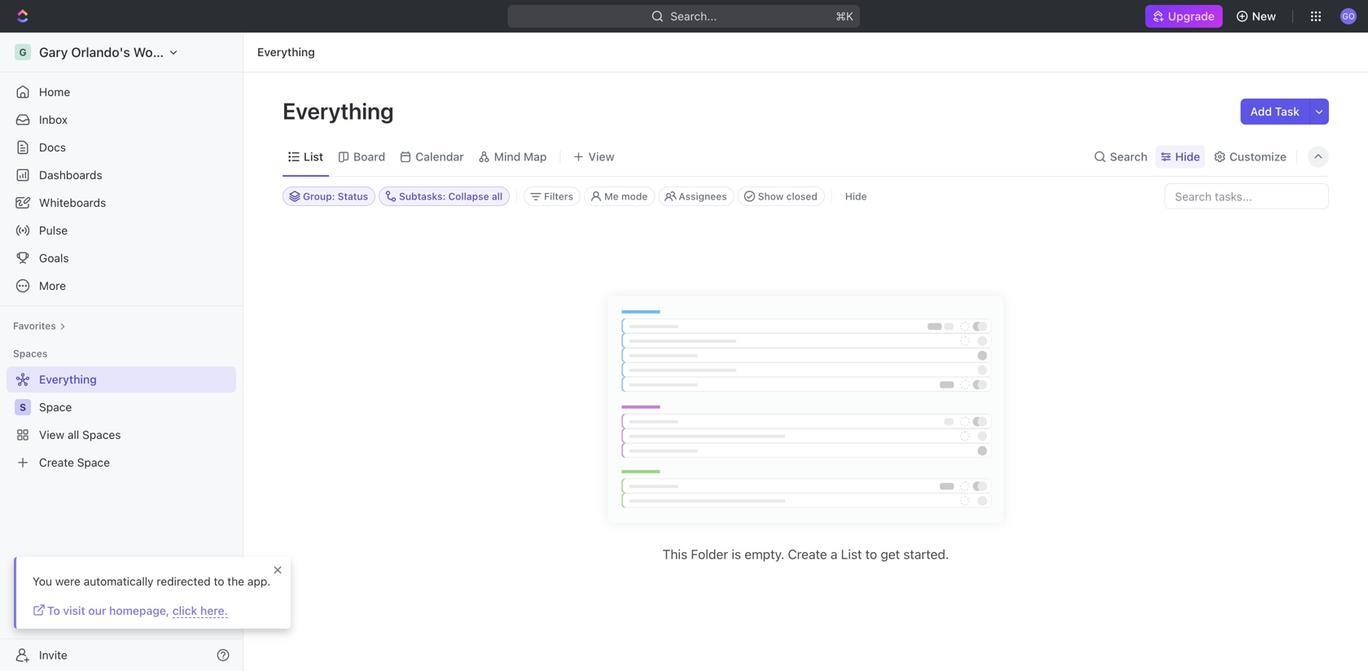 Task type: describe. For each thing, give the bounding box(es) containing it.
collapse
[[448, 191, 489, 202]]

invite
[[39, 648, 67, 662]]

add
[[1251, 105, 1273, 118]]

home
[[39, 85, 70, 99]]

1 vertical spatial everything
[[283, 97, 399, 124]]

1 vertical spatial to
[[214, 575, 224, 588]]

me
[[605, 191, 619, 202]]

show closed button
[[738, 187, 825, 206]]

upgrade
[[1169, 9, 1215, 23]]

s
[[20, 402, 26, 413]]

1 horizontal spatial all
[[492, 191, 503, 202]]

filters
[[544, 191, 574, 202]]

calendar link
[[412, 145, 464, 168]]

get
[[881, 547, 900, 562]]

favorites
[[13, 320, 56, 332]]

group: status
[[303, 191, 368, 202]]

space link
[[39, 394, 233, 420]]

more
[[39, 279, 66, 292]]

view for view
[[589, 150, 615, 163]]

new
[[1253, 9, 1277, 23]]

hide button
[[1156, 145, 1206, 168]]

sidebar navigation
[[0, 33, 247, 671]]

you
[[33, 575, 52, 588]]

view button
[[567, 145, 620, 168]]

view all spaces
[[39, 428, 121, 442]]

1 horizontal spatial spaces
[[82, 428, 121, 442]]

this folder is empty. create a list to get started.
[[663, 547, 949, 562]]

to
[[47, 604, 60, 618]]

workspace
[[133, 44, 201, 60]]

dashboards link
[[7, 162, 236, 188]]

g
[[19, 46, 27, 58]]

you were automatically redirected to the app.
[[33, 575, 271, 588]]

favorites button
[[7, 316, 72, 336]]

search...
[[671, 9, 717, 23]]

pulse
[[39, 224, 68, 237]]

orlando's
[[71, 44, 130, 60]]

list link
[[301, 145, 323, 168]]

hide inside dropdown button
[[1176, 150, 1201, 163]]

our
[[88, 604, 106, 618]]

goals link
[[7, 245, 236, 271]]

the
[[227, 575, 244, 588]]

click
[[173, 604, 197, 618]]

more button
[[7, 273, 236, 299]]

customize
[[1230, 150, 1287, 163]]

1 vertical spatial everything link
[[7, 367, 233, 393]]

app.
[[248, 575, 271, 588]]

board link
[[350, 145, 385, 168]]

calendar
[[416, 150, 464, 163]]

hide inside button
[[846, 191, 867, 202]]

docs
[[39, 141, 66, 154]]

goals
[[39, 251, 69, 265]]

me mode button
[[584, 187, 655, 206]]

pulse link
[[7, 218, 236, 244]]

home link
[[7, 79, 236, 105]]

map
[[524, 150, 547, 163]]

gary orlando's workspace
[[39, 44, 201, 60]]

assignees button
[[659, 187, 735, 206]]

create space
[[39, 456, 110, 469]]

mode
[[622, 191, 648, 202]]

automatically
[[84, 575, 154, 588]]

empty.
[[745, 547, 785, 562]]

to visit our homepage, click here.
[[47, 604, 228, 618]]

here.
[[200, 604, 228, 618]]

hide button
[[839, 187, 874, 206]]

new button
[[1230, 3, 1286, 29]]

homepage,
[[109, 604, 170, 618]]

search button
[[1089, 145, 1153, 168]]



Task type: locate. For each thing, give the bounding box(es) containing it.
go
[[1343, 11, 1355, 21]]

space right s
[[39, 400, 72, 414]]

board
[[354, 150, 385, 163]]

0 vertical spatial hide
[[1176, 150, 1201, 163]]

Search tasks... text field
[[1166, 184, 1329, 209]]

task
[[1275, 105, 1300, 118]]

everything
[[257, 45, 315, 59], [283, 97, 399, 124], [39, 373, 97, 386]]

1 vertical spatial create
[[788, 547, 827, 562]]

1 vertical spatial hide
[[846, 191, 867, 202]]

subtasks:
[[399, 191, 446, 202]]

filters button
[[524, 187, 581, 206]]

is
[[732, 547, 741, 562]]

space, , element
[[15, 399, 31, 415]]

space inside the "create space" link
[[77, 456, 110, 469]]

0 vertical spatial view
[[589, 150, 615, 163]]

0 vertical spatial everything
[[257, 45, 315, 59]]

customize button
[[1209, 145, 1292, 168]]

space inside space link
[[39, 400, 72, 414]]

subtasks: collapse all
[[399, 191, 503, 202]]

view for view all spaces
[[39, 428, 64, 442]]

view button
[[567, 138, 620, 176]]

1 horizontal spatial everything link
[[253, 42, 319, 62]]

0 vertical spatial spaces
[[13, 348, 48, 359]]

⌘k
[[836, 9, 854, 23]]

add task button
[[1241, 99, 1310, 125]]

1 horizontal spatial to
[[866, 547, 878, 562]]

view inside button
[[589, 150, 615, 163]]

create
[[39, 456, 74, 469], [788, 547, 827, 562]]

space down view all spaces
[[77, 456, 110, 469]]

dashboards
[[39, 168, 102, 182]]

0 vertical spatial all
[[492, 191, 503, 202]]

1 vertical spatial space
[[77, 456, 110, 469]]

view all spaces link
[[7, 422, 233, 448]]

0 horizontal spatial create
[[39, 456, 74, 469]]

create down view all spaces
[[39, 456, 74, 469]]

everything link
[[253, 42, 319, 62], [7, 367, 233, 393]]

to
[[866, 547, 878, 562], [214, 575, 224, 588]]

list up "group:"
[[304, 150, 323, 163]]

view up me in the left top of the page
[[589, 150, 615, 163]]

spaces
[[13, 348, 48, 359], [82, 428, 121, 442]]

1 horizontal spatial create
[[788, 547, 827, 562]]

hide right "search"
[[1176, 150, 1201, 163]]

0 horizontal spatial list
[[304, 150, 323, 163]]

to left get
[[866, 547, 878, 562]]

a
[[831, 547, 838, 562]]

show
[[758, 191, 784, 202]]

folder
[[691, 547, 728, 562]]

mind map link
[[491, 145, 547, 168]]

create space link
[[7, 450, 233, 476]]

mind map
[[494, 150, 547, 163]]

me mode
[[605, 191, 648, 202]]

visit
[[63, 604, 85, 618]]

upgrade link
[[1146, 5, 1223, 28]]

inbox link
[[7, 107, 236, 133]]

view
[[589, 150, 615, 163], [39, 428, 64, 442]]

tree inside the sidebar navigation
[[7, 367, 236, 476]]

view inside the sidebar navigation
[[39, 428, 64, 442]]

go button
[[1336, 3, 1362, 29]]

2 vertical spatial everything
[[39, 373, 97, 386]]

0 horizontal spatial hide
[[846, 191, 867, 202]]

tree containing everything
[[7, 367, 236, 476]]

whiteboards link
[[7, 190, 236, 216]]

1 horizontal spatial hide
[[1176, 150, 1201, 163]]

whiteboards
[[39, 196, 106, 209]]

0 horizontal spatial spaces
[[13, 348, 48, 359]]

0 vertical spatial list
[[304, 150, 323, 163]]

group:
[[303, 191, 335, 202]]

list
[[304, 150, 323, 163], [841, 547, 862, 562]]

all up create space
[[68, 428, 79, 442]]

1 vertical spatial view
[[39, 428, 64, 442]]

1 horizontal spatial view
[[589, 150, 615, 163]]

assignees
[[679, 191, 727, 202]]

all inside "view all spaces" link
[[68, 428, 79, 442]]

gary
[[39, 44, 68, 60]]

create left a
[[788, 547, 827, 562]]

this
[[663, 547, 688, 562]]

hide right closed at top right
[[846, 191, 867, 202]]

show closed
[[758, 191, 818, 202]]

0 horizontal spatial view
[[39, 428, 64, 442]]

0 horizontal spatial everything link
[[7, 367, 233, 393]]

everything inside the sidebar navigation
[[39, 373, 97, 386]]

all right collapse
[[492, 191, 503, 202]]

0 horizontal spatial space
[[39, 400, 72, 414]]

0 vertical spatial create
[[39, 456, 74, 469]]

view up create space
[[39, 428, 64, 442]]

1 vertical spatial spaces
[[82, 428, 121, 442]]

0 horizontal spatial all
[[68, 428, 79, 442]]

list right a
[[841, 547, 862, 562]]

docs link
[[7, 134, 236, 160]]

gary orlando's workspace, , element
[[15, 44, 31, 60]]

search
[[1110, 150, 1148, 163]]

started.
[[904, 547, 949, 562]]

space
[[39, 400, 72, 414], [77, 456, 110, 469]]

0 vertical spatial space
[[39, 400, 72, 414]]

create inside the sidebar navigation
[[39, 456, 74, 469]]

redirected
[[157, 575, 211, 588]]

mind
[[494, 150, 521, 163]]

1 horizontal spatial space
[[77, 456, 110, 469]]

to left 'the'
[[214, 575, 224, 588]]

tree
[[7, 367, 236, 476]]

0 vertical spatial to
[[866, 547, 878, 562]]

inbox
[[39, 113, 68, 126]]

0 vertical spatial everything link
[[253, 42, 319, 62]]

1 horizontal spatial list
[[841, 547, 862, 562]]

status
[[338, 191, 368, 202]]

closed
[[787, 191, 818, 202]]

0 horizontal spatial to
[[214, 575, 224, 588]]

hide
[[1176, 150, 1201, 163], [846, 191, 867, 202]]

1 vertical spatial list
[[841, 547, 862, 562]]

1 vertical spatial all
[[68, 428, 79, 442]]

spaces up the "create space" link
[[82, 428, 121, 442]]

were
[[55, 575, 81, 588]]

add task
[[1251, 105, 1300, 118]]

all
[[492, 191, 503, 202], [68, 428, 79, 442]]

spaces down the favorites
[[13, 348, 48, 359]]



Task type: vqa. For each thing, say whether or not it's contained in the screenshot.
View to the left
yes



